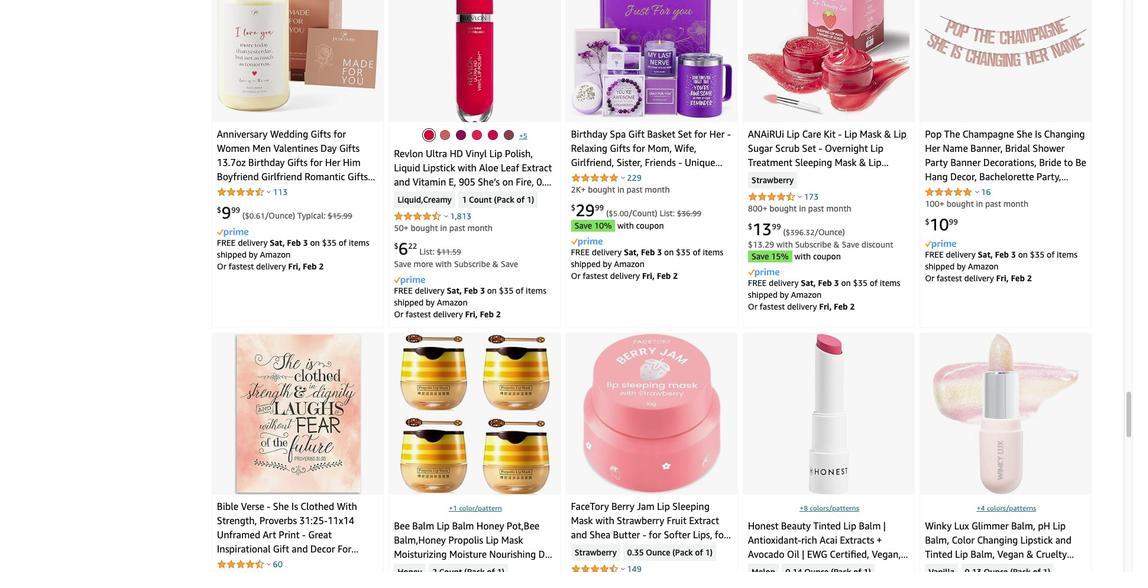 Task type: vqa. For each thing, say whether or not it's contained in the screenshot.
Inspirational
yes



Task type: describe. For each thing, give the bounding box(es) containing it.
birthday inside anniversary wedding gifts for women men valentines day gifts 13.7oz birthday gifts for her him boyfriend girlfriend romantic gifts for husband wife couple gift idea baltic amber scented candle
[[248, 157, 285, 168]]

/ounce) for 13
[[815, 227, 846, 237]]

free for pop the champagne she is changing her name banner, bridal shower party banner decorations, bride to be hang decor, bachelorette party, engagement wedding party decorations supplies rose gold glitter
[[926, 250, 944, 260]]

gifts down spa
[[610, 142, 631, 154]]

by down "more"
[[426, 298, 435, 308]]

girlfriend
[[261, 171, 302, 183]]

banner,
[[971, 142, 1003, 154]]

with right 15%
[[795, 251, 811, 261]]

shipped down 15%
[[748, 290, 778, 300]]

proverbs
[[260, 516, 297, 527]]

or fastest delivery fri, feb 2 element for supplies
[[926, 273, 1033, 283]]

coupon inside the $ 13 99 ( $396.32 /ounce) $13.29 with subscribe & save discount save 15% with coupon
[[814, 251, 841, 261]]

bought for 800+
[[770, 203, 797, 213]]

50+ bought in past month
[[394, 223, 493, 233]]

0 horizontal spatial day,
[[611, 185, 629, 197]]

exfoliator
[[748, 171, 790, 183]]

and down butter
[[630, 544, 646, 556]]

coupon inside $ 29 99 ( $5.00 /count) list: $36.99 save 10% with coupon
[[636, 220, 664, 231]]

2k+
[[571, 184, 586, 194]]

on $35 of items shipped by amazon down the '$ 6 22 list: $11.59 save more with subscribe & save'
[[394, 286, 547, 308]]

avocado
[[748, 549, 785, 561]]

fastest down 15%
[[760, 302, 786, 312]]

with inside $ 29 99 ( $5.00 /count) list: $36.99 save 10% with coupon
[[618, 220, 634, 231]]

and up dry,
[[571, 530, 588, 542]]

amazon prime image for anniversary wedding gifts for women men valentines day gifts 13.7oz birthday gifts for her him boyfriend girlfriend romantic gifts for husband wife couple gift idea baltic amber scented candle
[[217, 228, 248, 237]]

free delivery sat, feb 3 on $35 of items shipped by amazon element down the $ 13 99 ( $396.32 /ounce) $13.29 with subscribe & save discount save 15% with coupon
[[748, 278, 901, 300]]

decor,
[[951, 171, 978, 183]]

and inside revlon ultra hd vinyl lip polish, liquid lipstick with aloe leaf extract and vitamin e, 905 she's on fire, 0.16 oz
[[394, 176, 410, 188]]

10%
[[595, 220, 612, 231]]

bee balm lip balm honey pot,bee balm,honey propolis lip mask moisturizing moisture nourishing dry & chapped lips(4pcs)
[[394, 521, 554, 573]]

- up (berries
[[820, 171, 823, 183]]

fastest for anniversary wedding gifts for women men valentines day gifts 13.7oz birthday gifts for her him boyfriend girlfriend romantic gifts for husband wife couple gift idea baltic amber scented candle
[[229, 262, 254, 272]]

hang
[[926, 171, 948, 183]]

jam
[[637, 501, 655, 513]]

905
[[459, 176, 476, 188]]

list: inside $ 29 99 ( $5.00 /count) list: $36.99 save 10% with coupon
[[660, 208, 675, 218]]

10g
[[571, 572, 588, 573]]

fire,
[[516, 176, 534, 188]]

boyfriend
[[217, 171, 259, 183]]

$ for 6
[[394, 241, 399, 251]]

clothed
[[301, 501, 335, 513]]

winky lux glimmer balm, ph lip balm, color changing lipstick and tinted lip balm, vegan & cruelty free lip balm, hydrate & plump, p
[[926, 521, 1086, 573]]

/count)
[[629, 208, 658, 218]]

by for anniversary wedding gifts for women men valentines day gifts 13.7oz birthday gifts for her him boyfriend girlfriend romantic gifts for husband wife couple gift idea baltic amber scented candle
[[249, 250, 258, 260]]

or for birthday spa gift basket set for her - relaxing gifts for mom, wife, girlfriend, sister, friends - unique happy birthday, valentine's day, mother's day, christmas gifts
[[571, 271, 581, 281]]

of for the free delivery sat, feb 3 on $35 of items shipped by amazon element under the $ 13 99 ( $396.32 /ounce) $13.29 with subscribe & save discount save 15% with coupon
[[870, 278, 878, 288]]

with up 15%
[[777, 239, 794, 249]]

strawberry inside facetory berry jam lip sleeping mask with strawberry fruit extract and shea butter - for softer lips, for dry, cracked, and chapped lips, moisturizing, protecting, nourishing - 10g
[[617, 516, 665, 527]]

bible verse - she is clothed with strength, proverbs 31:25-11x14 unframed art print - great inspirational gift and decor f... image
[[234, 334, 362, 496]]

& inside the '$ 6 22 list: $11.59 save more with subscribe & save'
[[493, 259, 499, 269]]

fri, for gifts
[[643, 271, 655, 281]]

popover image for 1,813
[[444, 215, 448, 218]]

items for pop the champagne she is changing her name banner, bridal shower party banner decorations, bride to be hang decor, bachelorette party, engagement wedding party decorations supplies rose gold glitter
[[1058, 250, 1078, 260]]

$35 for pop the champagne she is changing her name banner, bridal shower party banner decorations, bride to be hang decor, bachelorette party, engagement wedding party decorations supplies rose gold glitter
[[1031, 250, 1045, 260]]

$35 for birthday spa gift basket set for her - relaxing gifts for mom, wife, girlfriend, sister, friends - unique happy birthday, valentine's day, mother's day, christmas gifts
[[676, 247, 691, 257]]

800+ bought in past month
[[748, 203, 852, 213]]

on for pop the champagne she is changing her name banner, bridal shower party banner decorations, bride to be hang decor, bachelo... image
[[1019, 250, 1029, 260]]

she for -
[[273, 501, 289, 513]]

of for the free delivery sat, feb 3 on $35 of items shipped by amazon element for supplies
[[1047, 250, 1055, 260]]

$ for 10
[[926, 217, 930, 227]]

honest beauty tinted lip balm | antioxidant-rich acai extracts + avocado oil | ewg certified, vegan, cruelty free | summer... image
[[809, 334, 850, 496]]

balm up "propolis"
[[452, 521, 474, 533]]

polish,
[[505, 148, 533, 160]]

propolis
[[449, 535, 484, 547]]

discount
[[862, 239, 894, 249]]

gold
[[1041, 199, 1061, 211]]

+8 colors/patterns link
[[800, 504, 860, 513]]

vinyl
[[466, 148, 487, 160]]

pop
[[926, 128, 942, 140]]

0 vertical spatial lips,
[[693, 530, 713, 542]]

and down print on the bottom of the page
[[292, 544, 308, 556]]

0 vertical spatial day,
[[691, 171, 709, 183]]

party,
[[1037, 171, 1062, 183]]

1) for for
[[706, 548, 713, 559]]

for up ounce
[[649, 530, 662, 542]]

shower
[[1033, 142, 1066, 154]]

candle
[[312, 199, 341, 211]]

lip inside facetory berry jam lip sleeping mask with strawberry fruit extract and shea butter - for softer lips, for dry, cracked, and chapped lips, moisturizing, protecting, nourishing - 10g
[[657, 501, 670, 513]]

$0.61
[[245, 211, 265, 220]]

gifts up him
[[339, 142, 360, 154]]

e,
[[449, 176, 457, 188]]

popover image for 113
[[267, 190, 271, 193]]

bible verse - she is clothed with strength, proverbs 31:25-11x14 unframed art print - great inspirational gift and decor for women, girls and nursery room under $15 link
[[217, 501, 359, 573]]

day
[[321, 142, 337, 154]]

anniversary wedding gifts for women men valentines day gifts 13.7oz birthday gifts for her him boyfriend girlfriend romantic gifts for husband wife couple gift idea baltic amber scented candle link
[[217, 128, 375, 211]]

bought for 2k+
[[588, 184, 616, 194]]

revlon ultra hd vinyl lip polish, liquid lipstick with aloe leaf extract and vitamin e, 905 she's on fire, 0.16 oz image
[[456, 0, 494, 122]]

anairui
[[748, 128, 785, 140]]

oil
[[787, 549, 800, 561]]

extract inside revlon ultra hd vinyl lip polish, liquid lipstick with aloe leaf extract and vitamin e, 905 she's on fire, 0.16 oz
[[522, 162, 552, 174]]

dry inside anairui lip care kit - lip mask & lip sugar scrub set - overnight lip treatment sleeping mask & lip exfoliator scrub - lip balm moisturizer for dry chapped cracked peel lips repair (berries + vc)
[[814, 185, 829, 197]]

set inside anairui lip care kit - lip mask & lip sugar scrub set - overnight lip treatment sleeping mask & lip exfoliator scrub - lip balm moisturizer for dry chapped cracked peel lips repair (berries + vc)
[[803, 142, 817, 154]]

banner
[[951, 157, 982, 168]]

+1
[[449, 504, 457, 513]]

0.16
[[537, 176, 556, 188]]

bee balm lip balm honey pot,bee balm,honey propolis lip mask moisturizing moisture nourishing dry & chapped lips(4pcs) image
[[400, 334, 550, 496]]

on down the '$ 6 22 list: $11.59 save more with subscribe & save'
[[487, 286, 497, 296]]

for
[[338, 544, 352, 556]]

1
[[462, 194, 467, 205]]

pop the champagne she is changing her name banner, bridal shower party banner decorations, bride to be hang decor, bachelorette party, engagement wedding party decorations supplies rose gold glitter link
[[926, 128, 1087, 225]]

she for champagne
[[1017, 128, 1033, 140]]

subscribe for 6
[[454, 259, 491, 269]]

$ for 13
[[748, 222, 753, 231]]

nourishing inside bee balm lip balm honey pot,bee balm,honey propolis lip mask moisturizing moisture nourishing dry & chapped lips(4pcs)
[[490, 549, 536, 561]]

$11.59
[[437, 247, 462, 257]]

99 for 10
[[950, 217, 959, 227]]

anairui lip care kit - lip mask & lip sugar scrub set - overnight lip treatment sleeping mask & lip exfoliator scrub - lip balm moisturizer for dry chapped cracked peel lips repair (berries + vc) link
[[748, 128, 907, 211]]

and inside winky lux glimmer balm, ph lip balm, color changing lipstick and tinted lip balm, vegan & cruelty free lip balm, hydrate & plump, p
[[1056, 535, 1072, 547]]

changing inside winky lux glimmer balm, ph lip balm, color changing lipstick and tinted lip balm, vegan & cruelty free lip balm, hydrate & plump, p
[[978, 535, 1019, 547]]

by down 15%
[[780, 290, 789, 300]]

gifts up day
[[311, 128, 331, 140]]

- right kit in the top of the page
[[839, 128, 842, 140]]

for up romantic
[[310, 157, 323, 168]]

229 link
[[627, 173, 642, 183]]

mask down overnight
[[835, 157, 857, 168]]

hd
[[450, 148, 463, 160]]

(pack for lips,
[[673, 548, 693, 559]]

$15.99
[[328, 211, 353, 220]]

lips
[[769, 199, 786, 211]]

11x14
[[328, 516, 355, 527]]

fri, for supplies
[[997, 273, 1009, 283]]

items for birthday spa gift basket set for her - relaxing gifts for mom, wife, girlfriend, sister, friends - unique happy birthday, valentine's day, mother's day, christmas gifts
[[703, 247, 724, 257]]

free down $13.29
[[748, 278, 767, 288]]

(berries
[[819, 199, 851, 211]]

changing inside pop the champagne she is changing her name banner, bridal shower party banner decorations, bride to be hang decor, bachelorette party, engagement wedding party decorations supplies rose gold glitter
[[1045, 128, 1086, 140]]

or fastest delivery fri, feb 2 for supplies
[[926, 273, 1033, 283]]

revlon
[[394, 148, 424, 160]]

fri, for baltic
[[288, 262, 301, 272]]

list: inside the '$ 6 22 list: $11.59 save more with subscribe & save'
[[420, 247, 435, 257]]

amber
[[243, 199, 272, 211]]

13
[[753, 219, 772, 239]]

lip inside honest beauty tinted lip balm | antioxidant-rich acai extracts + avocado oil | ewg certified, vegan, cruelty free | summer melon
[[844, 521, 857, 533]]

2k+ bought in past month
[[571, 184, 670, 194]]

honey
[[477, 521, 505, 533]]

popover image for 60
[[267, 564, 271, 567]]

amazon prime image down "more"
[[394, 276, 426, 285]]

oz
[[394, 190, 404, 202]]

cruelty inside honest beauty tinted lip balm | antioxidant-rich acai extracts + avocado oil | ewg certified, vegan, cruelty free | summer melon
[[748, 564, 780, 573]]

beauty
[[782, 521, 811, 533]]

( for 9
[[243, 210, 245, 220]]

on for anniversary wedding gifts for women men valentines day gifts 13.7oz birthday gifts for her him boyfriend girlfriend romant... "image"
[[310, 238, 320, 248]]

pot,bee
[[507, 521, 540, 533]]

( for 29
[[606, 208, 609, 218]]

facetory berry jam lip sleeping mask with strawberry fruit extract and shea butter - for softer lips, for dry, cracked, and chapped lips, moisturizing, protecting, nourishing - 10g link
[[571, 501, 732, 573]]

bee
[[394, 521, 410, 533]]

with inside the '$ 6 22 list: $11.59 save more with subscribe & save'
[[436, 259, 452, 269]]

melon
[[847, 564, 873, 573]]

month for 50+ bought in past month
[[468, 223, 493, 233]]

and right the girls
[[277, 558, 293, 570]]

inspirational
[[217, 544, 271, 556]]

name
[[943, 142, 969, 154]]

lip inside revlon ultra hd vinyl lip polish, liquid lipstick with aloe leaf extract and vitamin e, 905 she's on fire, 0.16 oz
[[490, 148, 503, 160]]

revlon ultra hd vinyl lip polish, liquid lipstick with aloe leaf extract and vitamin e, 905 she's on fire, 0.16 oz
[[394, 148, 556, 202]]

+8 colors/patterns
[[800, 504, 860, 513]]

balm inside anairui lip care kit - lip mask & lip sugar scrub set - overnight lip treatment sleeping mask & lip exfoliator scrub - lip balm moisturizer for dry chapped cracked peel lips repair (berries + vc)
[[841, 171, 863, 183]]

friends
[[645, 157, 676, 168]]

chapped inside facetory berry jam lip sleeping mask with strawberry fruit extract and shea butter - for softer lips, for dry, cracked, and chapped lips, moisturizing, protecting, nourishing - 10g
[[648, 544, 686, 556]]

cruelty inside winky lux glimmer balm, ph lip balm, color changing lipstick and tinted lip balm, vegan & cruelty free lip balm, hydrate & plump, p
[[1037, 549, 1068, 561]]

bachelorette
[[980, 171, 1035, 183]]

amazon prime image for pop the champagne she is changing her name banner, bridal shower party banner decorations, bride to be hang decor, bachelorette party, engagement wedding party decorations supplies rose gold glitter
[[926, 240, 957, 249]]

honest beauty tinted lip balm | antioxidant-rich acai extracts + avocado oil | ewg certified, vegan, cruelty free | summer melon
[[748, 521, 902, 573]]

$35 for anniversary wedding gifts for women men valentines day gifts 13.7oz birthday gifts for her him boyfriend girlfriend romantic gifts for husband wife couple gift idea baltic amber scented candle
[[322, 238, 337, 248]]

for up the sister, on the top
[[633, 142, 646, 154]]

15%
[[772, 251, 789, 261]]

sister,
[[617, 157, 643, 168]]

fastest for birthday spa gift basket set for her - relaxing gifts for mom, wife, girlfriend, sister, friends - unique happy birthday, valentine's day, mother's day, christmas gifts
[[583, 271, 608, 281]]

free delivery sat, feb 3 down "more"
[[394, 286, 487, 296]]

free delivery sat, feb 3 on $35 of items shipped by amazon element down the '$ 6 22 list: $11.59 save more with subscribe & save'
[[394, 286, 547, 308]]

113 link
[[273, 187, 288, 197]]

173 link
[[805, 191, 819, 202]]

free inside winky lux glimmer balm, ph lip balm, color changing lipstick and tinted lip balm, vegan & cruelty free lip balm, hydrate & plump, p
[[926, 564, 944, 573]]

2 for decorations
[[1028, 273, 1033, 283]]

anairui lip care kit - lip mask & lip sugar scrub set - overnight lip treatment sleeping mask & lip exfoliator scrub - lip balm moisturizer for dry chapped cracked peel lips repair (berries + vc)
[[748, 128, 907, 211]]

3 down the '$ 6 22 list: $11.59 save more with subscribe & save'
[[480, 286, 485, 296]]

free delivery sat, feb 3 for couple
[[217, 238, 310, 248]]

fruit
[[667, 516, 687, 527]]

anairui lip care kit - lip mask & lip sugar scrub set - overnight lip treatment sleeping mask & lip exfoliator scrub - lip... image
[[748, 0, 910, 116]]

or fastest delivery fri, feb 2 for baltic
[[217, 262, 324, 272]]

$15
[[246, 572, 263, 573]]

$5.00
[[609, 209, 629, 218]]

balm up balm,honey
[[413, 521, 434, 533]]

on for birthday spa gift basket set for her - relaxing gifts for mom, wife, girlfriend, sister, friends - unique happy birthday, ... image on the right of page
[[665, 247, 674, 257]]

overnight
[[825, 142, 869, 154]]

decor
[[311, 544, 335, 556]]

her for -
[[710, 128, 725, 140]]

mask inside bee balm lip balm honey pot,bee balm,honey propolis lip mask moisturizing moisture nourishing dry & chapped lips(4pcs)
[[502, 535, 524, 547]]

set inside birthday spa gift basket set for her - relaxing gifts for mom, wife, girlfriend, sister, friends - unique happy birthday, valentine's day, mother's day, christmas gifts
[[678, 128, 692, 140]]

treatment
[[748, 157, 793, 168]]

2 for christmas
[[673, 271, 678, 281]]

amazon for baltic
[[260, 250, 291, 260]]

& inside bee balm lip balm honey pot,bee balm,honey propolis lip mask moisturizing moisture nourishing dry & chapped lips(4pcs)
[[394, 564, 401, 573]]

for up the wife,
[[695, 128, 707, 140]]

amazon prime image down 15%
[[748, 269, 780, 277]]

$ for 9
[[217, 205, 222, 215]]

sat, down the $ 13 99 ( $396.32 /ounce) $13.29 with subscribe & save discount save 15% with coupon
[[801, 278, 816, 288]]

lipstick inside winky lux glimmer balm, ph lip balm, color changing lipstick and tinted lip balm, vegan & cruelty free lip balm, hydrate & plump, p
[[1021, 535, 1054, 547]]

0 horizontal spatial party
[[926, 157, 949, 168]]

popover image for 229
[[621, 176, 626, 179]]

3 down the $ 13 99 ( $396.32 /ounce) $13.29 with subscribe & save discount save 15% with coupon
[[835, 278, 840, 288]]

shipped down "more"
[[394, 298, 424, 308]]

sugar
[[748, 142, 773, 154]]

on for anairui lip care kit - lip mask & lip sugar scrub set - overnight lip treatment sleeping mask & lip exfoliator scrub - lip... image
[[842, 278, 851, 288]]

free for anniversary wedding gifts for women men valentines day gifts 13.7oz birthday gifts for her him boyfriend girlfriend romantic gifts for husband wife couple gift idea baltic amber scented candle
[[217, 238, 236, 248]]

girls
[[255, 558, 274, 570]]

gifts up idea
[[348, 171, 368, 183]]

strawberry for and
[[575, 548, 617, 559]]

in for 173
[[800, 203, 807, 213]]

vegan
[[998, 549, 1025, 561]]

1 vertical spatial lips,
[[689, 544, 708, 556]]

facetory berry jam lip sleeping mask with strawberry fruit extract and shea butter - for softer lips, for dry, cracked, and chapped lips, moisturizing, protecting, nourishing - 10g
[[571, 501, 732, 573]]

facetory berry jam lip sleeping mask with strawberry fruit extract and shea butter - for softer lips, for dry, cracked, an... image
[[582, 334, 722, 496]]

shipped for anniversary wedding gifts for women men valentines day gifts 13.7oz birthday gifts for her him boyfriend girlfriend romantic gifts for husband wife couple gift idea baltic amber scented candle
[[217, 250, 247, 260]]

16
[[982, 187, 991, 197]]

free delivery sat, feb 3 down 15%
[[748, 278, 842, 288]]

rose
[[1018, 199, 1038, 211]]

extracts
[[840, 535, 875, 547]]

on $35 of items shipped by amazon down the $ 13 99 ( $396.32 /ounce) $13.29 with subscribe & save discount save 15% with coupon
[[748, 278, 901, 300]]

60
[[273, 560, 283, 570]]

cracked,
[[591, 544, 627, 556]]



Task type: locate. For each thing, give the bounding box(es) containing it.
she up bridal
[[1017, 128, 1033, 140]]

0 vertical spatial list:
[[660, 208, 675, 218]]

girlfriend,
[[571, 157, 615, 168]]

popover image for 173
[[799, 195, 803, 198]]

on down $ 29 99 ( $5.00 /count) list: $36.99 save 10% with coupon
[[665, 247, 674, 257]]

on $35 of items shipped by amazon down supplies
[[926, 250, 1078, 272]]

save
[[575, 220, 592, 231], [842, 239, 860, 249], [752, 251, 770, 261], [394, 259, 412, 269], [501, 259, 519, 269]]

baltic
[[217, 199, 241, 211]]

her
[[710, 128, 725, 140], [926, 142, 941, 154], [325, 157, 341, 168]]

$ down 100+
[[926, 217, 930, 227]]

29
[[576, 200, 595, 220]]

1 horizontal spatial birthday
[[571, 128, 608, 140]]

popover image up repair
[[799, 195, 803, 198]]

0 horizontal spatial 1)
[[527, 194, 535, 205]]

past for 1,813
[[450, 223, 466, 233]]

sleeping inside facetory berry jam lip sleeping mask with strawberry fruit extract and shea butter - for softer lips, for dry, cracked, and chapped lips, moisturizing, protecting, nourishing - 10g
[[673, 501, 710, 513]]

1 horizontal spatial chapped
[[648, 544, 686, 556]]

3 for party
[[1012, 250, 1017, 260]]

men
[[253, 142, 271, 154]]

0 vertical spatial popover image
[[621, 176, 626, 179]]

0 horizontal spatial free
[[782, 564, 800, 573]]

1 horizontal spatial changing
[[1045, 128, 1086, 140]]

strawberry down the shea
[[575, 548, 617, 559]]

in for 16
[[977, 199, 984, 209]]

popover image
[[267, 190, 271, 193], [976, 190, 980, 193], [799, 195, 803, 198], [621, 568, 626, 571]]

subscribe inside the $ 13 99 ( $396.32 /ounce) $13.29 with subscribe & save discount save 15% with coupon
[[796, 239, 832, 249]]

0 vertical spatial /ounce)
[[265, 210, 295, 220]]

print
[[279, 530, 300, 542]]

0 horizontal spatial (
[[243, 210, 245, 220]]

fastest for pop the champagne she is changing her name banner, bridal shower party banner decorations, bride to be hang decor, bachelorette party, engagement wedding party decorations supplies rose gold glitter
[[937, 273, 963, 283]]

2 for idea
[[319, 262, 324, 272]]

with inside facetory berry jam lip sleeping mask with strawberry fruit extract and shea butter - for softer lips, for dry, cracked, and chapped lips, moisturizing, protecting, nourishing - 10g
[[596, 516, 615, 527]]

strawberry for exfoliator
[[752, 175, 794, 186]]

women
[[217, 142, 250, 154]]

free delivery sat, feb 3 on $35 of items shipped by amazon element
[[217, 238, 370, 260], [571, 247, 724, 269], [926, 250, 1078, 272], [748, 278, 901, 300], [394, 286, 547, 308]]

free delivery sat, feb 3 for wedding
[[926, 250, 1019, 260]]

99 inside $ 29 99 ( $5.00 /count) list: $36.99 save 10% with coupon
[[595, 203, 604, 212]]

chapped
[[832, 185, 870, 197], [648, 544, 686, 556], [404, 564, 442, 573]]

amazon for gifts
[[614, 259, 645, 269]]

0 horizontal spatial (pack
[[494, 194, 515, 205]]

past for 229
[[627, 184, 643, 194]]

1 horizontal spatial sleeping
[[796, 157, 833, 168]]

1 horizontal spatial she
[[1017, 128, 1033, 140]]

month
[[645, 184, 670, 194], [1004, 199, 1029, 209], [827, 203, 852, 213], [468, 223, 493, 233]]

0 horizontal spatial +
[[853, 199, 859, 211]]

free delivery sat, feb 3 for mother's
[[571, 247, 665, 257]]

( inside $ 29 99 ( $5.00 /count) list: $36.99 save 10% with coupon
[[606, 208, 609, 218]]

anniversary wedding gifts for women men valentines day gifts 13.7oz birthday gifts for her him boyfriend girlfriend romant... image
[[217, 0, 379, 113]]

0 horizontal spatial dry
[[539, 549, 554, 561]]

free down the 29
[[571, 247, 590, 257]]

coupon down $396.32
[[814, 251, 841, 261]]

honest
[[748, 521, 779, 533]]

tinted down color
[[926, 549, 953, 561]]

$ inside "$ 9 99 ( $0.61 /ounce) typical: $15.99"
[[217, 205, 222, 215]]

0 horizontal spatial lipstick
[[423, 162, 456, 174]]

1 vertical spatial popover image
[[444, 215, 448, 218]]

lipstick inside revlon ultra hd vinyl lip polish, liquid lipstick with aloe leaf extract and vitamin e, 905 she's on fire, 0.16 oz
[[423, 162, 456, 174]]

month down valentine's
[[645, 184, 670, 194]]

in down 173 link
[[800, 203, 807, 213]]

on $35 of items shipped by amazon down $ 29 99 ( $5.00 /count) list: $36.99 save 10% with coupon
[[571, 247, 724, 269]]

supplies
[[979, 199, 1015, 211]]

sat, down the '$ 6 22 list: $11.59 save more with subscribe & save'
[[447, 286, 462, 296]]

1 count (pack of 1)
[[462, 194, 535, 205]]

free down oil
[[782, 564, 800, 573]]

(pack for she's
[[494, 194, 515, 205]]

her inside birthday spa gift basket set for her - relaxing gifts for mom, wife, girlfriend, sister, friends - unique happy birthday, valentine's day, mother's day, christmas gifts
[[710, 128, 725, 140]]

of for the free delivery sat, feb 3 on $35 of items shipped by amazon element below the '$ 6 22 list: $11.59 save more with subscribe & save'
[[516, 286, 524, 296]]

on down the $ 13 99 ( $396.32 /ounce) $13.29 with subscribe & save discount save 15% with coupon
[[842, 278, 851, 288]]

on down leaf
[[503, 176, 514, 188]]

is for changing
[[1036, 128, 1042, 140]]

1 horizontal spatial lipstick
[[1021, 535, 1054, 547]]

99 down decorations
[[950, 217, 959, 227]]

2 vertical spatial popover image
[[267, 564, 271, 567]]

set down care
[[803, 142, 817, 154]]

chapped inside bee balm lip balm honey pot,bee balm,honey propolis lip mask moisturizing moisture nourishing dry & chapped lips(4pcs)
[[404, 564, 442, 573]]

1 vertical spatial extract
[[690, 516, 720, 527]]

$
[[571, 203, 576, 212], [217, 205, 222, 215], [926, 217, 930, 227], [748, 222, 753, 231], [394, 241, 399, 251]]

colors/patterns right +8
[[810, 504, 860, 513]]

1 vertical spatial subscribe
[[454, 259, 491, 269]]

sat, down supplies
[[979, 250, 994, 260]]

changing up shower
[[1045, 128, 1086, 140]]

0 vertical spatial sleeping
[[796, 157, 833, 168]]

for inside anairui lip care kit - lip mask & lip sugar scrub set - overnight lip treatment sleeping mask & lip exfoliator scrub - lip balm moisturizer for dry chapped cracked peel lips repair (berries + vc)
[[799, 185, 811, 197]]

chapped inside anairui lip care kit - lip mask & lip sugar scrub set - overnight lip treatment sleeping mask & lip exfoliator scrub - lip balm moisturizer for dry chapped cracked peel lips repair (berries + vc)
[[832, 185, 870, 197]]

1 horizontal spatial 1)
[[706, 548, 713, 559]]

liquid
[[394, 162, 421, 174]]

3
[[303, 238, 308, 248], [658, 247, 662, 257], [1012, 250, 1017, 260], [835, 278, 840, 288], [480, 286, 485, 296]]

she inside bible verse - she is clothed with strength, proverbs 31:25-11x14 unframed art print - great inspirational gift and decor for women, girls and nursery room under $15
[[273, 501, 289, 513]]

bible
[[217, 501, 239, 513]]

dry,
[[571, 544, 588, 556]]

gift inside anniversary wedding gifts for women men valentines day gifts 13.7oz birthday gifts for her him boyfriend girlfriend romantic gifts for husband wife couple gift idea baltic amber scented candle
[[327, 185, 344, 197]]

free for birthday spa gift basket set for her - relaxing gifts for mom, wife, girlfriend, sister, friends - unique happy birthday, valentine's day, mother's day, christmas gifts
[[571, 247, 590, 257]]

winky lux glimmer balm, ph lip balm, color changing lipstick and tinted lip balm, vegan & cruelty free lip balm, hydrate & plump, p link
[[926, 521, 1086, 573]]

(pack
[[494, 194, 515, 205], [673, 548, 693, 559]]

on $35 of items shipped by amazon down "$ 9 99 ( $0.61 /ounce) typical: $15.99"
[[217, 238, 370, 260]]

is up shower
[[1036, 128, 1042, 140]]

tinted inside honest beauty tinted lip balm | antioxidant-rich acai extracts + avocado oil | ewg certified, vegan, cruelty free | summer melon
[[814, 521, 842, 533]]

fastest down $ 10 99
[[937, 273, 963, 283]]

1 vertical spatial day,
[[611, 185, 629, 197]]

10
[[930, 215, 950, 234]]

free down "10"
[[926, 250, 944, 260]]

her inside anniversary wedding gifts for women men valentines day gifts 13.7oz birthday gifts for her him boyfriend girlfriend romantic gifts for husband wife couple gift idea baltic amber scented candle
[[325, 157, 341, 168]]

1 vertical spatial her
[[926, 142, 941, 154]]

for up baltic
[[217, 185, 230, 197]]

by for pop the champagne she is changing her name banner, bridal shower party banner decorations, bride to be hang decor, bachelorette party, engagement wedding party decorations supplies rose gold glitter
[[957, 262, 966, 272]]

gifts down valentines
[[287, 157, 308, 168]]

to
[[1065, 157, 1074, 168]]

anniversary wedding gifts for women men valentines day gifts 13.7oz birthday gifts for her him boyfriend girlfriend romantic gifts for husband wife couple gift idea baltic amber scented candle
[[217, 128, 368, 211]]

0 horizontal spatial is
[[292, 501, 298, 513]]

month for 800+ bought in past month
[[827, 203, 852, 213]]

( inside "$ 9 99 ( $0.61 /ounce) typical: $15.99"
[[243, 210, 245, 220]]

certified,
[[830, 549, 870, 561]]

by down $0.61
[[249, 250, 258, 260]]

1 vertical spatial is
[[292, 501, 298, 513]]

fastest down "more"
[[406, 310, 431, 320]]

bought up "22"
[[411, 223, 438, 233]]

softer
[[664, 530, 691, 542]]

changing down glimmer
[[978, 535, 1019, 547]]

1 vertical spatial lipstick
[[1021, 535, 1054, 547]]

and up plump,
[[1056, 535, 1072, 547]]

chapped up (berries
[[832, 185, 870, 197]]

facetory
[[571, 501, 609, 513]]

0 horizontal spatial extract
[[522, 162, 552, 174]]

+8
[[800, 504, 809, 513]]

/ounce) down 113
[[265, 210, 295, 220]]

2 free from the left
[[926, 564, 944, 573]]

for up day
[[334, 128, 346, 140]]

subscribe down $396.32
[[796, 239, 832, 249]]

1 free from the left
[[782, 564, 800, 573]]

- left 'avocado'
[[728, 558, 732, 570]]

3 for day,
[[658, 247, 662, 257]]

2 vertical spatial |
[[803, 564, 805, 573]]

0 horizontal spatial nourishing
[[490, 549, 536, 561]]

on $35 of items shipped by amazon for gifts
[[571, 247, 724, 269]]

gift inside birthday spa gift basket set for her - relaxing gifts for mom, wife, girlfriend, sister, friends - unique happy birthday, valentine's day, mother's day, christmas gifts
[[629, 128, 645, 140]]

1 horizontal spatial day,
[[691, 171, 709, 183]]

0 horizontal spatial wedding
[[270, 128, 308, 140]]

on $35 of items shipped by amazon for baltic
[[217, 238, 370, 260]]

1 vertical spatial gift
[[327, 185, 344, 197]]

0 horizontal spatial her
[[325, 157, 341, 168]]

( inside the $ 13 99 ( $396.32 /ounce) $13.29 with subscribe & save discount save 15% with coupon
[[784, 227, 786, 237]]

1 horizontal spatial /ounce)
[[815, 227, 846, 237]]

bought for 100+
[[947, 199, 975, 209]]

0 vertical spatial 1)
[[527, 194, 535, 205]]

verse
[[241, 501, 264, 513]]

2 vertical spatial her
[[325, 157, 341, 168]]

1 horizontal spatial coupon
[[814, 251, 841, 261]]

on
[[503, 176, 514, 188], [310, 238, 320, 248], [665, 247, 674, 257], [1019, 250, 1029, 260], [842, 278, 851, 288], [487, 286, 497, 296]]

relaxing
[[571, 142, 608, 154]]

subscribe inside the '$ 6 22 list: $11.59 save more with subscribe & save'
[[454, 259, 491, 269]]

husband
[[232, 185, 270, 197]]

with down $5.00
[[618, 220, 634, 231]]

or fastest delivery fri, feb 2 element for gifts
[[571, 271, 678, 281]]

0 vertical spatial |
[[884, 521, 887, 533]]

pop the champagne she is changing her name banner, bridal shower party banner decorations, bride to be hang decor, bachelo... image
[[926, 16, 1087, 67]]

+ up the vegan,
[[877, 535, 883, 547]]

sat, for supplies
[[979, 250, 994, 260]]

1 vertical spatial coupon
[[814, 251, 841, 261]]

0 vertical spatial subscribe
[[796, 239, 832, 249]]

her down day
[[325, 157, 341, 168]]

moisturizing,
[[571, 558, 627, 570]]

99 inside the $ 13 99 ( $396.32 /ounce) $13.29 with subscribe & save discount save 15% with coupon
[[772, 222, 781, 231]]

on down 'typical:'
[[310, 238, 320, 248]]

dry
[[814, 185, 829, 197], [539, 549, 554, 561]]

(
[[606, 208, 609, 218], [243, 210, 245, 220], [784, 227, 786, 237]]

birthday,
[[602, 171, 640, 183]]

day, down unique
[[691, 171, 709, 183]]

0 horizontal spatial set
[[678, 128, 692, 140]]

strength,
[[217, 516, 257, 527]]

2 horizontal spatial popover image
[[621, 176, 626, 179]]

with down $11.59
[[436, 259, 452, 269]]

sat, down "$ 9 99 ( $0.61 /ounce) typical: $15.99"
[[270, 238, 285, 248]]

free inside honest beauty tinted lip balm | antioxidant-rich acai extracts + avocado oil | ewg certified, vegan, cruelty free | summer melon
[[782, 564, 800, 573]]

1 colors/patterns from the left
[[810, 504, 860, 513]]

ultra
[[426, 148, 448, 160]]

1 vertical spatial 1)
[[706, 548, 713, 559]]

scrub up treatment at the top of page
[[776, 142, 800, 154]]

$ inside $ 10 99
[[926, 217, 930, 227]]

1 horizontal spatial nourishing
[[679, 558, 726, 570]]

1 horizontal spatial gift
[[327, 185, 344, 197]]

past for 16
[[986, 199, 1002, 209]]

1 vertical spatial cruelty
[[748, 564, 780, 573]]

1 vertical spatial dry
[[539, 549, 554, 561]]

colors/patterns for tinted
[[810, 504, 860, 513]]

1 horizontal spatial her
[[710, 128, 725, 140]]

free down 6
[[394, 286, 413, 296]]

or fastest delivery fri, feb 2 element
[[217, 262, 324, 272], [571, 271, 678, 281], [926, 273, 1033, 283], [748, 302, 855, 312], [394, 310, 501, 320]]

gift up candle
[[327, 185, 344, 197]]

she
[[1017, 128, 1033, 140], [273, 501, 289, 513]]

nourishing inside facetory berry jam lip sleeping mask with strawberry fruit extract and shea butter - for softer lips, for dry, cracked, and chapped lips, moisturizing, protecting, nourishing - 10g
[[679, 558, 726, 570]]

1 horizontal spatial +
[[877, 535, 883, 547]]

and up oz
[[394, 176, 410, 188]]

1 horizontal spatial cruelty
[[1037, 549, 1068, 561]]

birthday inside birthday spa gift basket set for her - relaxing gifts for mom, wife, girlfriend, sister, friends - unique happy birthday, valentine's day, mother's day, christmas gifts
[[571, 128, 608, 140]]

2 horizontal spatial chapped
[[832, 185, 870, 197]]

amazon prime image down $ 10 99
[[926, 240, 957, 249]]

cruelty up plump,
[[1037, 549, 1068, 561]]

tinted up the "acai"
[[814, 521, 842, 533]]

- right print on the bottom of the page
[[302, 530, 306, 542]]

0 vertical spatial coupon
[[636, 220, 664, 231]]

800+
[[748, 203, 768, 213]]

/ounce) for 9
[[265, 210, 295, 220]]

6
[[399, 239, 408, 258]]

save inside $ 29 99 ( $5.00 /count) list: $36.99 save 10% with coupon
[[575, 220, 592, 231]]

on inside revlon ultra hd vinyl lip polish, liquid lipstick with aloe leaf extract and vitamin e, 905 she's on fire, 0.16 oz
[[503, 176, 514, 188]]

0 vertical spatial changing
[[1045, 128, 1086, 140]]

lipstick
[[423, 162, 456, 174], [1021, 535, 1054, 547]]

sleeping down care
[[796, 157, 833, 168]]

& inside the $ 13 99 ( $396.32 /ounce) $13.29 with subscribe & save discount save 15% with coupon
[[834, 239, 840, 249]]

0 vertical spatial strawberry
[[752, 175, 794, 186]]

her for name
[[926, 142, 941, 154]]

gift inside bible verse - she is clothed with strength, proverbs 31:25-11x14 unframed art print - great inspirational gift and decor for women, girls and nursery room under $15
[[273, 544, 289, 556]]

0 horizontal spatial cruelty
[[748, 564, 780, 573]]

balm,honey
[[394, 535, 446, 547]]

tinted inside winky lux glimmer balm, ph lip balm, color changing lipstick and tinted lip balm, vegan & cruelty free lip balm, hydrate & plump, p
[[926, 549, 953, 561]]

wife,
[[675, 142, 697, 154]]

amazon for supplies
[[969, 262, 999, 272]]

subscribe for 13
[[796, 239, 832, 249]]

amazon prime image for birthday spa gift basket set for her - relaxing gifts for mom, wife, girlfriend, sister, friends - unique happy birthday, valentine's day, mother's day, christmas gifts
[[571, 238, 603, 247]]

wedding inside pop the champagne she is changing her name banner, bridal shower party banner decorations, bride to be hang decor, bachelorette party, engagement wedding party decorations supplies rose gold glitter
[[983, 185, 1021, 197]]

1 vertical spatial tinted
[[926, 549, 953, 561]]

0 horizontal spatial she
[[273, 501, 289, 513]]

229
[[627, 173, 642, 183]]

$ for 29
[[571, 203, 576, 212]]

0 vertical spatial +
[[853, 199, 859, 211]]

color/pattern
[[459, 504, 502, 513]]

mask down pot,bee
[[502, 535, 524, 547]]

1 vertical spatial party
[[1023, 185, 1046, 197]]

in for 1,813
[[440, 223, 447, 233]]

- right butter
[[643, 530, 647, 542]]

free delivery sat, feb 3 on $35 of items shipped by amazon element down $ 29 99 ( $5.00 /count) list: $36.99 save 10% with coupon
[[571, 247, 724, 269]]

$ down 2k+
[[571, 203, 576, 212]]

99 left $0.61
[[231, 205, 240, 215]]

1 vertical spatial scrub
[[793, 171, 817, 183]]

or fastest delivery fri, feb 2 element for baltic
[[217, 262, 324, 272]]

2 horizontal spatial her
[[926, 142, 941, 154]]

- left anairui
[[728, 128, 731, 140]]

0 horizontal spatial subscribe
[[454, 259, 491, 269]]

balm inside honest beauty tinted lip balm | antioxidant-rich acai extracts + avocado oil | ewg certified, vegan, cruelty free | summer melon
[[859, 521, 881, 533]]

1,813
[[450, 211, 472, 221]]

2 vertical spatial strawberry
[[575, 548, 617, 559]]

she inside pop the champagne she is changing her name banner, bridal shower party banner decorations, bride to be hang decor, bachelorette party, engagement wedding party decorations supplies rose gold glitter
[[1017, 128, 1033, 140]]

1 horizontal spatial subscribe
[[796, 239, 832, 249]]

1 vertical spatial changing
[[978, 535, 1019, 547]]

1) for on
[[527, 194, 535, 205]]

1 vertical spatial set
[[803, 142, 817, 154]]

free
[[782, 564, 800, 573], [926, 564, 944, 573]]

her up unique
[[710, 128, 725, 140]]

gifts up the $36.99
[[677, 185, 697, 197]]

on $35 of items shipped by amazon for supplies
[[926, 250, 1078, 272]]

birthday spa gift basket set for her - relaxing gifts for mom, wife, girlfriend, sister, friends - unique happy birthday, ... image
[[571, 0, 733, 118]]

sleeping inside anairui lip care kit - lip mask & lip sugar scrub set - overnight lip treatment sleeping mask & lip exfoliator scrub - lip balm moisturizer for dry chapped cracked peel lips repair (berries + vc)
[[796, 157, 833, 168]]

0 vertical spatial is
[[1036, 128, 1042, 140]]

romantic
[[305, 171, 345, 183]]

of for the free delivery sat, feb 3 on $35 of items shipped by amazon element related to baltic
[[339, 238, 347, 248]]

sat, for gifts
[[624, 247, 639, 257]]

dry inside bee balm lip balm honey pot,bee balm,honey propolis lip mask moisturizing moisture nourishing dry & chapped lips(4pcs)
[[539, 549, 554, 561]]

99 inside $ 10 99
[[950, 217, 959, 227]]

free delivery sat, feb 3 on $35 of items shipped by amazon element for gifts
[[571, 247, 724, 269]]

/ounce) inside "$ 9 99 ( $0.61 /ounce) typical: $15.99"
[[265, 210, 295, 220]]

( for 13
[[784, 227, 786, 237]]

cracked
[[872, 185, 906, 197]]

popover image for 16
[[976, 190, 980, 193]]

by down 10%
[[603, 259, 612, 269]]

99 for 13
[[772, 222, 781, 231]]

or fastest delivery fri, feb 2 for gifts
[[571, 271, 678, 281]]

1 horizontal spatial colors/patterns
[[987, 504, 1037, 513]]

1 vertical spatial she
[[273, 501, 289, 513]]

2 colors/patterns from the left
[[987, 504, 1037, 513]]

0 vertical spatial scrub
[[776, 142, 800, 154]]

+4 colors/patterns
[[977, 504, 1037, 513]]

free down winky on the bottom
[[926, 564, 944, 573]]

/ounce) inside the $ 13 99 ( $396.32 /ounce) $13.29 with subscribe & save discount save 15% with coupon
[[815, 227, 846, 237]]

popover image
[[621, 176, 626, 179], [444, 215, 448, 218], [267, 564, 271, 567]]

scrub up 173 link
[[793, 171, 817, 183]]

+1 color/pattern
[[449, 504, 502, 513]]

100+
[[926, 199, 945, 209]]

women,
[[217, 558, 252, 570]]

free delivery sat, feb 3 on $35 of items shipped by amazon element for supplies
[[926, 250, 1078, 272]]

+ inside anairui lip care kit - lip mask & lip sugar scrub set - overnight lip treatment sleeping mask & lip exfoliator scrub - lip balm moisturizer for dry chapped cracked peel lips repair (berries + vc)
[[853, 199, 859, 211]]

1 horizontal spatial extract
[[690, 516, 720, 527]]

month for 100+ bought in past month
[[1004, 199, 1029, 209]]

or for anniversary wedding gifts for women men valentines day gifts 13.7oz birthday gifts for her him boyfriend girlfriend romantic gifts for husband wife couple gift idea baltic amber scented candle
[[217, 262, 227, 272]]

fri,
[[288, 262, 301, 272], [643, 271, 655, 281], [997, 273, 1009, 283], [820, 302, 832, 312], [465, 310, 478, 320]]

wife
[[273, 185, 292, 197]]

2 vertical spatial gift
[[273, 544, 289, 556]]

champagne
[[963, 128, 1015, 140]]

month for 2k+ bought in past month
[[645, 184, 670, 194]]

1 vertical spatial /ounce)
[[815, 227, 846, 237]]

extract inside facetory berry jam lip sleeping mask with strawberry fruit extract and shea butter - for softer lips, for dry, cracked, and chapped lips, moisturizing, protecting, nourishing - 10g
[[690, 516, 720, 527]]

1 vertical spatial |
[[802, 549, 805, 561]]

bought
[[588, 184, 616, 194], [947, 199, 975, 209], [770, 203, 797, 213], [411, 223, 438, 233]]

wedding inside anniversary wedding gifts for women men valentines day gifts 13.7oz birthday gifts for her him boyfriend girlfriend romantic gifts for husband wife couple gift idea baltic amber scented candle
[[270, 128, 308, 140]]

set
[[678, 128, 692, 140], [803, 142, 817, 154]]

$ 6 22 list: $11.59 save more with subscribe & save
[[394, 239, 519, 269]]

1 vertical spatial sleeping
[[673, 501, 710, 513]]

is inside pop the champagne she is changing her name banner, bridal shower party banner decorations, bride to be hang decor, bachelorette party, engagement wedding party decorations supplies rose gold glitter
[[1036, 128, 1042, 140]]

sat, for baltic
[[270, 238, 285, 248]]

0 vertical spatial dry
[[814, 185, 829, 197]]

mask up overnight
[[860, 128, 882, 140]]

plump,
[[1035, 564, 1065, 573]]

1 vertical spatial (pack
[[673, 548, 693, 559]]

birthday
[[571, 128, 608, 140], [248, 157, 285, 168]]

$ inside the $ 13 99 ( $396.32 /ounce) $13.29 with subscribe & save discount save 15% with coupon
[[748, 222, 753, 231]]

bought for 50+
[[411, 223, 438, 233]]

( up 10%
[[606, 208, 609, 218]]

2 horizontal spatial (
[[784, 227, 786, 237]]

0 vertical spatial gift
[[629, 128, 645, 140]]

2 vertical spatial chapped
[[404, 564, 442, 573]]

fastest down 10%
[[583, 271, 608, 281]]

shea
[[590, 530, 611, 542]]

+ inside honest beauty tinted lip balm | antioxidant-rich acai extracts + avocado oil | ewg certified, vegan, cruelty free | summer melon
[[877, 535, 883, 547]]

bee balm lip balm honey pot,bee balm,honey propolis lip mask moisturizing moisture nourishing dry & chapped lips(4pcs) link
[[394, 521, 554, 573]]

1 horizontal spatial is
[[1036, 128, 1042, 140]]

0 vertical spatial tinted
[[814, 521, 842, 533]]

of for the free delivery sat, feb 3 on $35 of items shipped by amazon element associated with gifts
[[693, 247, 701, 257]]

1 horizontal spatial set
[[803, 142, 817, 154]]

0.35
[[628, 548, 644, 559]]

bought down engagement
[[947, 199, 975, 209]]

(pack down she's
[[494, 194, 515, 205]]

1 horizontal spatial list:
[[660, 208, 675, 218]]

with inside revlon ultra hd vinyl lip polish, liquid lipstick with aloe leaf extract and vitamin e, 905 she's on fire, 0.16 oz
[[458, 162, 477, 174]]

$ inside the '$ 6 22 list: $11.59 save more with subscribe & save'
[[394, 241, 399, 251]]

care
[[803, 128, 822, 140]]

amazon prime image
[[217, 228, 248, 237], [571, 238, 603, 247], [926, 240, 957, 249], [748, 269, 780, 277], [394, 276, 426, 285]]

0 vertical spatial party
[[926, 157, 949, 168]]

0 vertical spatial extract
[[522, 162, 552, 174]]

her inside pop the champagne she is changing her name banner, bridal shower party banner decorations, bride to be hang decor, bachelorette party, engagement wedding party decorations supplies rose gold glitter
[[926, 142, 941, 154]]

chapped down moisturizing
[[404, 564, 442, 573]]

ounce
[[646, 548, 671, 559]]

free delivery sat, feb 3 down $ 10 99
[[926, 250, 1019, 260]]

wedding up valentines
[[270, 128, 308, 140]]

$ inside $ 29 99 ( $5.00 /count) list: $36.99 save 10% with coupon
[[571, 203, 576, 212]]

wedding
[[270, 128, 308, 140], [983, 185, 1021, 197]]

popover image down cracked,
[[621, 568, 626, 571]]

amazon prime image down 10%
[[571, 238, 603, 247]]

month left vc)
[[827, 203, 852, 213]]

in for 229
[[618, 184, 625, 194]]

99 for 9
[[231, 205, 240, 215]]

colors/patterns for glimmer
[[987, 504, 1037, 513]]

popover image left the 229
[[621, 176, 626, 179]]

99 for 29
[[595, 203, 604, 212]]

1 vertical spatial +
[[877, 535, 883, 547]]

mom,
[[648, 142, 672, 154]]

1 horizontal spatial free
[[926, 564, 944, 573]]

feb
[[287, 238, 301, 248], [641, 247, 655, 257], [996, 250, 1010, 260], [303, 262, 317, 272], [657, 271, 671, 281], [1012, 273, 1026, 283], [819, 278, 833, 288], [464, 286, 478, 296], [834, 302, 848, 312], [480, 310, 494, 320]]

0 horizontal spatial popover image
[[267, 564, 271, 567]]

or for pop the champagne she is changing her name banner, bridal shower party banner decorations, bride to be hang decor, bachelorette party, engagement wedding party decorations supplies rose gold glitter
[[926, 273, 935, 283]]

0 horizontal spatial gift
[[273, 544, 289, 556]]

for left honest
[[715, 530, 728, 542]]

1 horizontal spatial (
[[606, 208, 609, 218]]

1 horizontal spatial wedding
[[983, 185, 1021, 197]]

3 down /count)
[[658, 247, 662, 257]]

winky lux glimmer balm, ph lip balm, color changing lipstick and tinted lip balm, vegan & cruelty free lip balm, hydrate &... image
[[933, 334, 1080, 496]]

subscribe down $11.59
[[454, 259, 491, 269]]

free delivery sat, feb 3 on $35 of items shipped by amazon element for baltic
[[217, 238, 370, 260]]

is inside bible verse - she is clothed with strength, proverbs 31:25-11x14 unframed art print - great inspirational gift and decor for women, girls and nursery room under $15
[[292, 501, 298, 513]]

for
[[334, 128, 346, 140], [695, 128, 707, 140], [633, 142, 646, 154], [310, 157, 323, 168], [217, 185, 230, 197], [799, 185, 811, 197], [649, 530, 662, 542], [715, 530, 728, 542]]

- down care
[[819, 142, 823, 154]]

past for 173
[[809, 203, 825, 213]]

0 horizontal spatial changing
[[978, 535, 1019, 547]]

0 vertical spatial set
[[678, 128, 692, 140]]

fastest down $0.61
[[229, 262, 254, 272]]

items for anniversary wedding gifts for women men valentines day gifts 13.7oz birthday gifts for her him boyfriend girlfriend romantic gifts for husband wife couple gift idea baltic amber scented candle
[[349, 238, 370, 248]]

1 horizontal spatial popover image
[[444, 215, 448, 218]]

mask inside facetory berry jam lip sleeping mask with strawberry fruit extract and shea butter - for softer lips, for dry, cracked, and chapped lips, moisturizing, protecting, nourishing - 10g
[[571, 516, 593, 527]]

3 for gift
[[303, 238, 308, 248]]

lips,
[[693, 530, 713, 542], [689, 544, 708, 556]]

peel
[[748, 199, 767, 211]]

1 horizontal spatial dry
[[814, 185, 829, 197]]

- right verse
[[267, 501, 271, 513]]

1 horizontal spatial (pack
[[673, 548, 693, 559]]

valentines
[[274, 142, 318, 154]]

sleeping up "fruit"
[[673, 501, 710, 513]]

is for clothed
[[292, 501, 298, 513]]

by for birthday spa gift basket set for her - relaxing gifts for mom, wife, girlfriend, sister, friends - unique happy birthday, valentine's day, mother's day, christmas gifts
[[603, 259, 612, 269]]

cruelty down 'avocado'
[[748, 564, 780, 573]]

spa
[[610, 128, 626, 140]]

protecting,
[[629, 558, 676, 570]]

99 inside "$ 9 99 ( $0.61 /ounce) typical: $15.99"
[[231, 205, 240, 215]]

1 horizontal spatial tinted
[[926, 549, 953, 561]]

- down the wife,
[[679, 157, 683, 168]]

shipped for pop the champagne she is changing her name banner, bridal shower party banner decorations, bride to be hang decor, bachelorette party, engagement wedding party decorations supplies rose gold glitter
[[926, 262, 955, 272]]

scented
[[275, 199, 309, 211]]

birthday spa gift basket set for her - relaxing gifts for mom, wife, girlfriend, sister, friends - unique happy birthday, valentine's day, mother's day, christmas gifts link
[[571, 128, 731, 197]]



